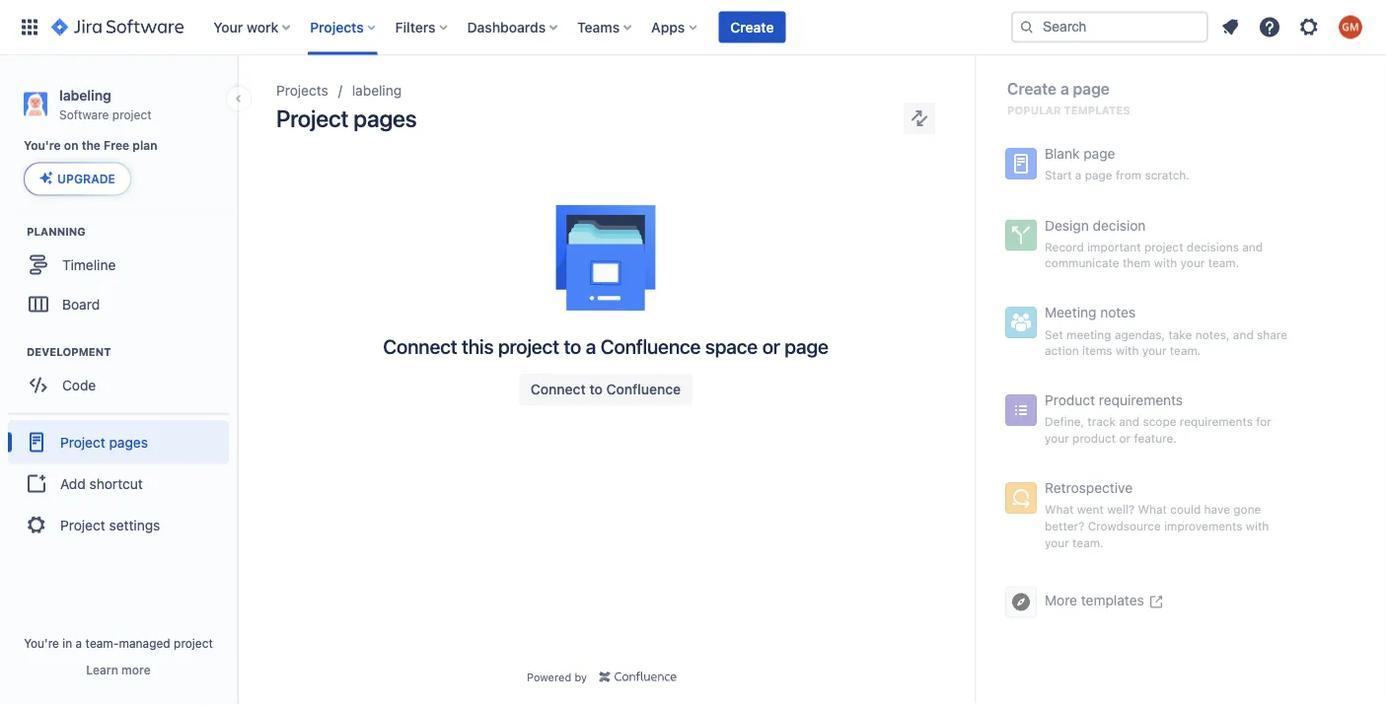 Task type: describe. For each thing, give the bounding box(es) containing it.
filters
[[395, 19, 436, 35]]

to inside button
[[590, 381, 603, 398]]

project for software
[[112, 107, 152, 121]]

your work
[[213, 19, 279, 35]]

timeline link
[[10, 245, 227, 285]]

0 horizontal spatial a
[[76, 636, 82, 650]]

code
[[62, 377, 96, 393]]

page inside create a page popular templates
[[1073, 79, 1110, 98]]

development group
[[10, 344, 236, 411]]

powered by
[[527, 671, 587, 684]]

notifications image
[[1219, 15, 1242, 39]]

connect to confluence
[[531, 381, 681, 398]]

team-
[[85, 636, 119, 650]]

work
[[247, 19, 279, 35]]

settings
[[109, 517, 160, 533]]

edit image
[[197, 429, 221, 453]]

project pages link
[[8, 421, 229, 464]]

upgrade
[[57, 172, 115, 186]]

learn more button
[[86, 662, 151, 678]]

dashboards
[[467, 19, 546, 35]]

managed
[[119, 636, 170, 650]]

update space or page icon image
[[908, 107, 932, 130]]

software
[[59, 107, 109, 121]]

code link
[[10, 365, 227, 405]]

help image
[[1258, 15, 1282, 39]]

projects for projects dropdown button
[[310, 19, 364, 35]]

0 vertical spatial pages
[[354, 105, 417, 132]]

upgrade button
[[25, 163, 130, 195]]

you're on the free plan
[[24, 139, 157, 153]]

timeline
[[62, 257, 116, 273]]

popular
[[1008, 104, 1061, 117]]

a inside create a page popular templates
[[1061, 79, 1069, 98]]

teams button
[[571, 11, 640, 43]]

apps button
[[646, 11, 705, 43]]

learn
[[86, 663, 118, 677]]

labeling link
[[352, 79, 402, 103]]

1 vertical spatial a
[[586, 335, 596, 358]]

group containing project pages
[[8, 413, 229, 553]]

teams
[[577, 19, 620, 35]]

templates
[[1064, 104, 1131, 117]]

board link
[[10, 285, 227, 324]]

you're for you're on the free plan
[[24, 139, 61, 153]]

in
[[62, 636, 72, 650]]

appswitcher icon image
[[18, 15, 41, 39]]

filters button
[[389, 11, 455, 43]]

development image
[[3, 340, 27, 363]]

0 vertical spatial to
[[564, 335, 581, 358]]

1 horizontal spatial project pages
[[276, 105, 417, 132]]

planning
[[27, 225, 86, 238]]



Task type: locate. For each thing, give the bounding box(es) containing it.
1 horizontal spatial pages
[[354, 105, 417, 132]]

0 vertical spatial project
[[112, 107, 152, 121]]

your
[[213, 19, 243, 35]]

0 vertical spatial connect
[[383, 335, 457, 358]]

more
[[121, 663, 151, 677]]

projects up projects link
[[310, 19, 364, 35]]

1 horizontal spatial a
[[586, 335, 596, 358]]

0 vertical spatial a
[[1061, 79, 1069, 98]]

0 vertical spatial page
[[1073, 79, 1110, 98]]

create inside create button
[[731, 19, 774, 35]]

labeling inside labeling software project
[[59, 87, 111, 103]]

you're in a team-managed project
[[24, 636, 213, 650]]

1 horizontal spatial create
[[1008, 79, 1057, 98]]

1 horizontal spatial project
[[174, 636, 213, 650]]

2 vertical spatial project
[[60, 517, 105, 533]]

banner
[[0, 0, 1386, 55]]

0 vertical spatial create
[[731, 19, 774, 35]]

confluence
[[601, 335, 701, 358], [606, 381, 681, 398]]

add
[[60, 476, 86, 492]]

project pages down labeling link
[[276, 105, 417, 132]]

apps
[[651, 19, 685, 35]]

development
[[27, 345, 111, 358]]

create a page popular templates
[[1008, 79, 1131, 117]]

project down projects link
[[276, 105, 349, 132]]

planning image
[[3, 219, 27, 243]]

the
[[82, 139, 101, 153]]

to
[[564, 335, 581, 358], [590, 381, 603, 398]]

project inside labeling software project
[[112, 107, 152, 121]]

projects for projects link
[[276, 82, 328, 99]]

1 vertical spatial to
[[590, 381, 603, 398]]

connect for connect to confluence
[[531, 381, 586, 398]]

a up popular
[[1061, 79, 1069, 98]]

1 vertical spatial confluence
[[606, 381, 681, 398]]

your profile and settings image
[[1339, 15, 1363, 39]]

1 horizontal spatial page
[[1073, 79, 1110, 98]]

connect this project to a confluence space or page
[[383, 335, 829, 358]]

confluence up connect to confluence
[[601, 335, 701, 358]]

you're
[[24, 139, 61, 153], [24, 636, 59, 650]]

1 you're from the top
[[24, 139, 61, 153]]

or
[[762, 335, 780, 358]]

confluence down connect this project to a confluence space or page
[[606, 381, 681, 398]]

labeling up the software
[[59, 87, 111, 103]]

1 horizontal spatial labeling
[[352, 82, 402, 99]]

project pages up add shortcut
[[60, 434, 148, 450]]

create right apps "popup button"
[[731, 19, 774, 35]]

1 vertical spatial create
[[1008, 79, 1057, 98]]

pages
[[354, 105, 417, 132], [109, 434, 148, 450]]

2 vertical spatial project
[[174, 636, 213, 650]]

pages down labeling link
[[354, 105, 417, 132]]

a up connect to confluence
[[586, 335, 596, 358]]

2 vertical spatial a
[[76, 636, 82, 650]]

projects left labeling link
[[276, 82, 328, 99]]

labeling down projects dropdown button
[[352, 82, 402, 99]]

connect left this
[[383, 335, 457, 358]]

you're left the in at the bottom left
[[24, 636, 59, 650]]

0 vertical spatial confluence
[[601, 335, 701, 358]]

0 horizontal spatial to
[[564, 335, 581, 358]]

to up connect to confluence
[[564, 335, 581, 358]]

project
[[112, 107, 152, 121], [498, 335, 559, 358], [174, 636, 213, 650]]

2 you're from the top
[[24, 636, 59, 650]]

project right managed
[[174, 636, 213, 650]]

0 vertical spatial you're
[[24, 139, 61, 153]]

planning group
[[10, 223, 236, 330]]

project for project pages link
[[60, 434, 105, 450]]

you're for you're in a team-managed project
[[24, 636, 59, 650]]

dashboards button
[[461, 11, 566, 43]]

project for project settings link
[[60, 517, 105, 533]]

create up popular
[[1008, 79, 1057, 98]]

learn more
[[86, 663, 151, 677]]

shortcut
[[89, 476, 143, 492]]

1 vertical spatial pages
[[109, 434, 148, 450]]

labeling for labeling
[[352, 82, 402, 99]]

connect to confluence button
[[519, 374, 693, 406]]

page up templates
[[1073, 79, 1110, 98]]

project inside project pages link
[[60, 434, 105, 450]]

0 horizontal spatial connect
[[383, 335, 457, 358]]

connect inside button
[[531, 381, 586, 398]]

projects link
[[276, 79, 328, 103]]

0 horizontal spatial create
[[731, 19, 774, 35]]

plan
[[133, 139, 157, 153]]

banner containing your work
[[0, 0, 1386, 55]]

projects button
[[304, 11, 384, 43]]

1 horizontal spatial connect
[[531, 381, 586, 398]]

labeling for labeling software project
[[59, 87, 111, 103]]

0 horizontal spatial project pages
[[60, 434, 148, 450]]

create for create a page popular templates
[[1008, 79, 1057, 98]]

space
[[705, 335, 758, 358]]

a right the in at the bottom left
[[76, 636, 82, 650]]

primary element
[[12, 0, 1011, 55]]

connect for connect this project to a confluence space or page
[[383, 335, 457, 358]]

board
[[62, 296, 100, 312]]

1 vertical spatial project pages
[[60, 434, 148, 450]]

2 horizontal spatial project
[[498, 335, 559, 358]]

jira software image
[[51, 15, 184, 39], [51, 15, 184, 39]]

add shortcut
[[60, 476, 143, 492]]

projects inside dropdown button
[[310, 19, 364, 35]]

connect down connect this project to a confluence space or page
[[531, 381, 586, 398]]

Search field
[[1011, 11, 1209, 43]]

this
[[462, 335, 494, 358]]

page
[[1073, 79, 1110, 98], [785, 335, 829, 358]]

project right this
[[498, 335, 559, 358]]

1 vertical spatial connect
[[531, 381, 586, 398]]

a
[[1061, 79, 1069, 98], [586, 335, 596, 358], [76, 636, 82, 650]]

create button
[[719, 11, 786, 43]]

page right or
[[785, 335, 829, 358]]

you're left on
[[24, 139, 61, 153]]

1 vertical spatial project
[[60, 434, 105, 450]]

by
[[575, 671, 587, 684]]

project
[[276, 105, 349, 132], [60, 434, 105, 450], [60, 517, 105, 533]]

add shortcut button
[[8, 464, 229, 504]]

create
[[731, 19, 774, 35], [1008, 79, 1057, 98]]

create for create
[[731, 19, 774, 35]]

group
[[8, 413, 229, 553]]

1 vertical spatial project
[[498, 335, 559, 358]]

powered
[[527, 671, 572, 684]]

your work button
[[207, 11, 298, 43]]

confluence inside button
[[606, 381, 681, 398]]

confluence image
[[599, 669, 677, 685], [599, 669, 677, 685]]

search image
[[1019, 19, 1035, 35]]

0 vertical spatial project
[[276, 105, 349, 132]]

labeling
[[352, 82, 402, 99], [59, 87, 111, 103]]

0 horizontal spatial page
[[785, 335, 829, 358]]

labeling software project
[[59, 87, 152, 121]]

0 horizontal spatial pages
[[109, 434, 148, 450]]

create inside create a page popular templates
[[1008, 79, 1057, 98]]

project settings
[[60, 517, 160, 533]]

connect
[[383, 335, 457, 358], [531, 381, 586, 398]]

0 horizontal spatial project
[[112, 107, 152, 121]]

project down add
[[60, 517, 105, 533]]

1 vertical spatial page
[[785, 335, 829, 358]]

0 vertical spatial project pages
[[276, 105, 417, 132]]

project inside project settings link
[[60, 517, 105, 533]]

0 vertical spatial projects
[[310, 19, 364, 35]]

project up plan
[[112, 107, 152, 121]]

on
[[64, 139, 78, 153]]

settings image
[[1298, 15, 1321, 39]]

0 horizontal spatial labeling
[[59, 87, 111, 103]]

1 horizontal spatial to
[[590, 381, 603, 398]]

project up add
[[60, 434, 105, 450]]

projects
[[310, 19, 364, 35], [276, 82, 328, 99]]

1 vertical spatial projects
[[276, 82, 328, 99]]

to down connect this project to a confluence space or page
[[590, 381, 603, 398]]

pages up the add shortcut button
[[109, 434, 148, 450]]

project settings link
[[8, 504, 229, 547]]

1 vertical spatial you're
[[24, 636, 59, 650]]

project for this
[[498, 335, 559, 358]]

project pages
[[276, 105, 417, 132], [60, 434, 148, 450]]

free
[[104, 139, 129, 153]]

2 horizontal spatial a
[[1061, 79, 1069, 98]]



Task type: vqa. For each thing, say whether or not it's contained in the screenshot.
the bottom 'CREATE'
yes



